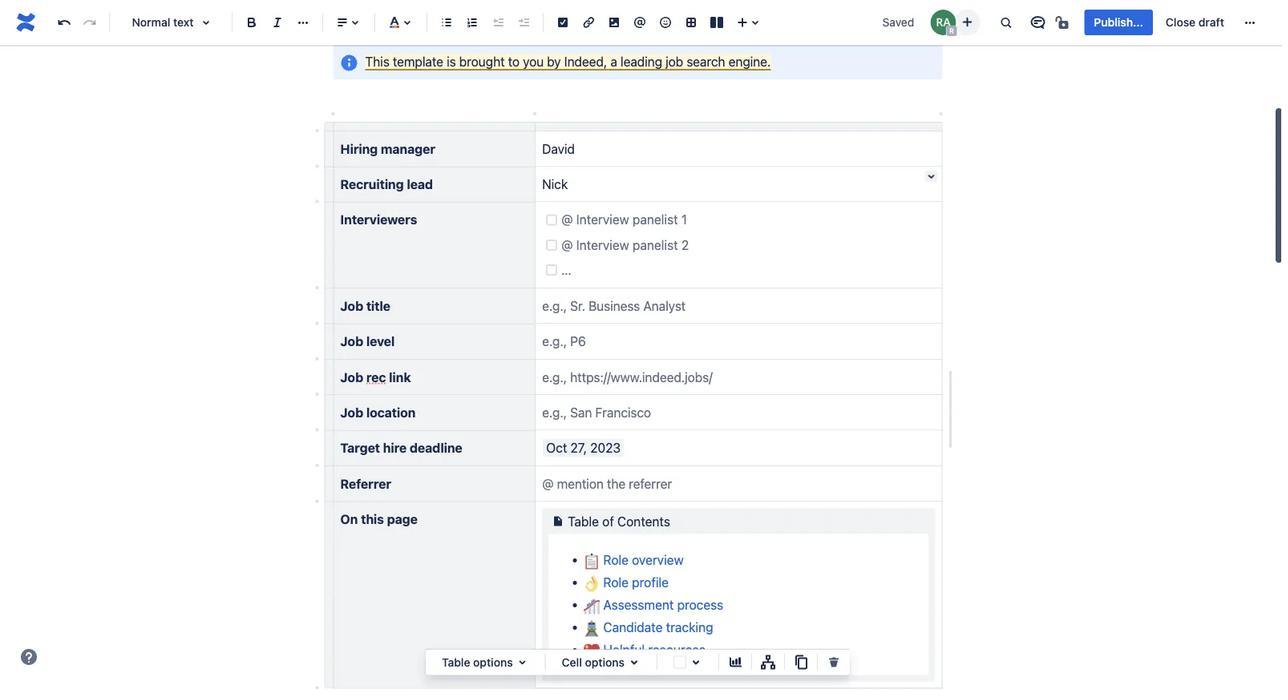 Task type: describe. For each thing, give the bounding box(es) containing it.
add image, video, or file image
[[605, 13, 624, 32]]

leading
[[621, 54, 663, 69]]

numbered list ⌘⇧7 image
[[463, 13, 482, 32]]

level
[[366, 334, 395, 349]]

expand dropdown menu image
[[625, 653, 644, 673]]

no restrictions image
[[1055, 13, 1074, 32]]

close draft button
[[1157, 10, 1235, 35]]

expand dropdown menu image
[[513, 653, 532, 673]]

profile
[[632, 575, 669, 590]]

this template is brought to you by indeed, a leading job search engine.
[[365, 54, 771, 69]]

copy image
[[792, 653, 811, 673]]

table image
[[682, 13, 701, 32]]

action item image
[[554, 13, 573, 32]]

normal
[[132, 16, 170, 29]]

bold ⌘b image
[[242, 13, 262, 32]]

table of contents
[[568, 514, 671, 529]]

close draft
[[1166, 16, 1225, 29]]

helpful resources
[[600, 643, 706, 658]]

is
[[447, 54, 456, 69]]

text
[[173, 16, 194, 29]]

cell
[[562, 656, 582, 670]]

candidate
[[604, 620, 663, 635]]

role overview
[[600, 553, 684, 568]]

Main content area, start typing to enter text. text field
[[324, 43, 954, 690]]

more image
[[1241, 13, 1260, 32]]

options for cell options
[[585, 656, 625, 670]]

you
[[523, 54, 544, 69]]

process
[[678, 598, 724, 613]]

cell options button
[[552, 653, 651, 673]]

oct
[[547, 441, 567, 456]]

manage connected data image
[[759, 653, 778, 673]]

role profile link
[[584, 575, 669, 592]]

candidate tracking
[[600, 620, 714, 635]]

role profile
[[600, 575, 669, 590]]

align left image
[[333, 13, 352, 32]]

candidate tracking link
[[584, 620, 714, 637]]

job rec link
[[341, 370, 411, 385]]

job title
[[341, 298, 391, 314]]

title
[[366, 298, 391, 314]]

publish... button
[[1085, 10, 1154, 35]]

helpful
[[604, 643, 645, 658]]

assessment
[[604, 598, 674, 613]]

hire
[[383, 441, 407, 456]]

job location
[[341, 405, 416, 421]]

role for profile
[[604, 575, 629, 590]]

search
[[687, 54, 726, 69]]

italic ⌘i image
[[268, 13, 287, 32]]

role for overview
[[604, 553, 629, 568]]

table options
[[442, 656, 513, 670]]

outdent ⇧tab image
[[489, 13, 508, 32]]

table of contents image
[[549, 512, 568, 532]]

panel info image
[[340, 53, 359, 72]]

:ok_hand: image
[[584, 576, 600, 592]]

rec
[[366, 370, 386, 385]]

assessment process
[[600, 598, 724, 613]]

2023
[[591, 441, 621, 456]]

tracking
[[666, 620, 714, 635]]

cell background image
[[687, 653, 706, 673]]

by
[[547, 54, 561, 69]]

job for job rec link
[[341, 370, 364, 385]]

table options button
[[432, 653, 539, 673]]

oct 27, 2023
[[547, 441, 621, 456]]

:ok_hand: image
[[584, 576, 600, 592]]

cell options
[[562, 656, 625, 670]]

job for job title
[[341, 298, 364, 314]]

indeed,
[[565, 54, 608, 69]]

chart image
[[726, 653, 745, 673]]

interviewers
[[341, 212, 417, 228]]

publish...
[[1095, 16, 1144, 29]]

table for table options
[[442, 656, 471, 670]]



Task type: locate. For each thing, give the bounding box(es) containing it.
to
[[508, 54, 520, 69]]

2 job from the top
[[341, 334, 364, 349]]

role up role profile link
[[604, 553, 629, 568]]

job for job level
[[341, 334, 364, 349]]

1 vertical spatial role
[[604, 575, 629, 590]]

3 job from the top
[[341, 370, 364, 385]]

layouts image
[[708, 13, 727, 32]]

more formatting image
[[294, 13, 313, 32]]

job for job location
[[341, 405, 364, 421]]

job
[[341, 298, 364, 314], [341, 334, 364, 349], [341, 370, 364, 385], [341, 405, 364, 421]]

role right :ok_hand: image
[[604, 575, 629, 590]]

editable content region
[[308, 0, 969, 690]]

0 horizontal spatial table
[[442, 656, 471, 670]]

hiring manager
[[341, 141, 436, 156]]

:clipboard: image
[[584, 554, 600, 570], [584, 554, 600, 570]]

job left title
[[341, 298, 364, 314]]

job level
[[341, 334, 395, 349]]

location
[[366, 405, 416, 421]]

target hire deadline
[[341, 441, 463, 456]]

close
[[1166, 16, 1196, 29]]

table inside main content area, start typing to enter text. text field
[[568, 514, 599, 529]]

bullet list ⌘⇧8 image
[[437, 13, 457, 32]]

normal text
[[132, 16, 194, 29]]

comment icon image
[[1029, 13, 1048, 32]]

0 vertical spatial table
[[568, 514, 599, 529]]

2 role from the top
[[604, 575, 629, 590]]

1 options from the left
[[473, 656, 513, 670]]

1 horizontal spatial options
[[585, 656, 625, 670]]

1 job from the top
[[341, 298, 364, 314]]

recruiting
[[341, 177, 404, 192]]

27,
[[571, 441, 587, 456]]

:tram: image
[[584, 621, 600, 637], [584, 621, 600, 637]]

job
[[666, 54, 684, 69]]

role overview link
[[584, 553, 684, 570]]

helpful resources link
[[584, 643, 706, 660]]

:roller_coaster: image
[[584, 599, 600, 615], [584, 599, 600, 615]]

draft
[[1199, 16, 1225, 29]]

job up target
[[341, 405, 364, 421]]

deadline
[[410, 441, 463, 456]]

options
[[473, 656, 513, 670], [585, 656, 625, 670]]

1 vertical spatial table
[[442, 656, 471, 670]]

remove image
[[825, 653, 844, 673]]

1 role from the top
[[604, 553, 629, 568]]

0 vertical spatial role
[[604, 553, 629, 568]]

1 horizontal spatial table
[[568, 514, 599, 529]]

page
[[387, 512, 418, 527]]

hiring
[[341, 141, 378, 156]]

0 horizontal spatial options
[[473, 656, 513, 670]]

normal text button
[[116, 5, 225, 40]]

options right cell
[[585, 656, 625, 670]]

referrer
[[341, 477, 392, 492]]

:sparkling_heart: image
[[584, 644, 600, 660], [584, 644, 600, 660]]

brought
[[460, 54, 505, 69]]

resources
[[649, 643, 706, 658]]

help image
[[19, 648, 39, 668]]

4 job from the top
[[341, 405, 364, 421]]

2 options from the left
[[585, 656, 625, 670]]

table inside popup button
[[442, 656, 471, 670]]

of
[[603, 514, 614, 529]]

link image
[[579, 13, 599, 32]]

confluence image
[[13, 10, 39, 35], [13, 10, 39, 35]]

find and replace image
[[997, 13, 1016, 32]]

lead
[[407, 177, 433, 192]]

link
[[389, 370, 411, 385]]

on
[[341, 512, 358, 527]]

table left of
[[568, 514, 599, 529]]

indent tab image
[[514, 13, 534, 32]]

invite to edit image
[[958, 12, 978, 32]]

job left level
[[341, 334, 364, 349]]

this
[[361, 512, 384, 527]]

target
[[341, 441, 380, 456]]

mention image
[[631, 13, 650, 32]]

contents
[[618, 514, 671, 529]]

options left cell
[[473, 656, 513, 670]]

options for table options
[[473, 656, 513, 670]]

david
[[543, 141, 575, 156]]

overview
[[632, 553, 684, 568]]

template
[[393, 54, 444, 69]]

engine.
[[729, 54, 771, 69]]

emoji image
[[656, 13, 676, 32]]

job left rec
[[341, 370, 364, 385]]

saved
[[883, 16, 915, 29]]

this
[[365, 54, 390, 69]]

manager
[[381, 141, 436, 156]]

role
[[604, 553, 629, 568], [604, 575, 629, 590]]

on this page
[[341, 512, 418, 527]]

table for table of contents
[[568, 514, 599, 529]]

recruiting lead
[[341, 177, 433, 192]]

a
[[611, 54, 618, 69]]

undo ⌘z image
[[55, 13, 74, 32]]

nick
[[543, 177, 568, 192]]

redo ⌘⇧z image
[[80, 13, 99, 32]]

assessment process link
[[584, 598, 724, 615]]

table
[[568, 514, 599, 529], [442, 656, 471, 670]]

ruby anderson image
[[931, 10, 957, 35]]

table left expand dropdown menu image
[[442, 656, 471, 670]]



Task type: vqa. For each thing, say whether or not it's contained in the screenshot.
2023
yes



